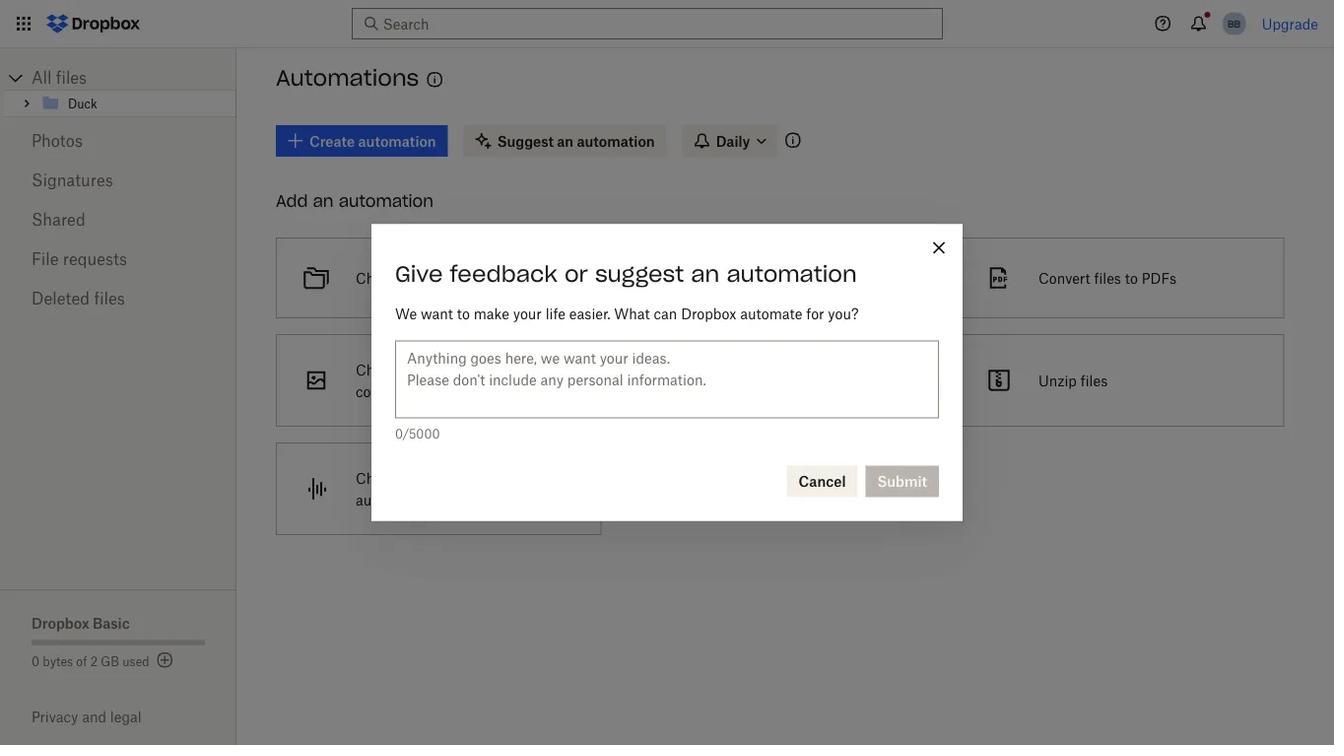 Task type: describe. For each thing, give the bounding box(es) containing it.
files up you?
[[854, 270, 881, 286]]

for
[[806, 306, 825, 322]]

choose for choose a file format to convert videos to
[[697, 361, 747, 378]]

dropbox basic
[[32, 615, 130, 631]]

files down file requests link
[[94, 289, 125, 308]]

photos link
[[32, 121, 205, 161]]

can
[[654, 306, 677, 322]]

sort
[[497, 270, 523, 286]]

a for choose a file format to convert audio files to
[[409, 470, 417, 486]]

all
[[32, 68, 52, 87]]

used
[[122, 654, 149, 669]]

an inside dialog
[[691, 260, 720, 287]]

you?
[[828, 306, 859, 322]]

format for videos
[[786, 361, 829, 378]]

by
[[557, 270, 573, 286]]

add an automation main content
[[268, 111, 1335, 745]]

unzip files button
[[951, 326, 1293, 435]]

all files link
[[32, 66, 237, 90]]

we
[[395, 306, 417, 322]]

dropbox logo - go to the homepage image
[[39, 8, 147, 39]]

automations
[[276, 64, 419, 92]]

a for choose a file format to convert videos to
[[750, 361, 758, 378]]

convert
[[1039, 270, 1091, 286]]

convert files to pdfs button
[[951, 230, 1293, 326]]

a for choose a category to sort files by
[[409, 270, 417, 286]]

choose a category to sort files by
[[356, 270, 573, 286]]

5000
[[409, 427, 440, 442]]

global header element
[[0, 0, 1335, 48]]

upgrade link
[[1262, 15, 1319, 32]]

or
[[565, 260, 588, 287]]

life
[[546, 306, 566, 322]]

set
[[697, 270, 720, 286]]

format for audio
[[444, 470, 488, 486]]

shared
[[32, 210, 85, 229]]

file for to
[[762, 361, 782, 378]]

want
[[421, 306, 453, 322]]

signatures
[[32, 171, 113, 190]]

and
[[82, 709, 106, 725]]

suggest
[[595, 260, 684, 287]]

to inside dialog
[[457, 306, 470, 322]]

file
[[32, 249, 59, 269]]

click to watch a demo video image
[[423, 68, 447, 92]]

renames
[[794, 270, 850, 286]]

choose a category to sort files by button
[[268, 230, 610, 326]]

convert for choose a file format to convert videos to
[[850, 361, 898, 378]]

automate
[[740, 306, 803, 322]]

files right convert
[[1094, 270, 1122, 286]]

set a rule that renames files
[[697, 270, 881, 286]]

basic
[[93, 615, 130, 631]]

choose a file format to convert videos to button
[[610, 326, 951, 435]]

/
[[403, 427, 409, 442]]

add an automation
[[276, 191, 434, 211]]

signatures link
[[32, 161, 205, 200]]

deleted
[[32, 289, 90, 308]]

0 for 0 / 5000
[[395, 427, 403, 442]]

bytes
[[43, 654, 73, 669]]

0 for 0 bytes of 2 gb used
[[32, 654, 39, 669]]

an for choose an image format to convert files to
[[409, 361, 425, 378]]

requests
[[63, 249, 127, 269]]

cancel button
[[787, 466, 858, 497]]



Task type: locate. For each thing, give the bounding box(es) containing it.
file requests link
[[32, 240, 205, 279]]

pdfs
[[1142, 270, 1177, 286]]

file down automate
[[762, 361, 782, 378]]

choose for choose a category to sort files by
[[356, 270, 405, 286]]

0 horizontal spatial automation
[[339, 191, 434, 211]]

deleted files
[[32, 289, 125, 308]]

choose down we
[[356, 361, 405, 378]]

0 horizontal spatial 0
[[32, 654, 39, 669]]

1 horizontal spatial file
[[762, 361, 782, 378]]

to
[[480, 270, 493, 286], [1125, 270, 1138, 286], [457, 306, 470, 322], [520, 361, 533, 378], [833, 361, 846, 378], [439, 383, 452, 400], [743, 383, 756, 400], [491, 470, 504, 486], [427, 491, 440, 508]]

0 horizontal spatial dropbox
[[32, 615, 89, 631]]

0 vertical spatial an
[[313, 191, 334, 211]]

1 vertical spatial convert
[[356, 383, 405, 400]]

dropbox up bytes
[[32, 615, 89, 631]]

convert for choose an image format to convert files to
[[356, 383, 405, 400]]

1 horizontal spatial automation
[[727, 260, 857, 287]]

dropbox
[[681, 306, 737, 322], [32, 615, 89, 631]]

Anything goes here, we want your ideas.
Please don't include any personal information. text field
[[395, 341, 939, 418]]

2
[[90, 654, 98, 669]]

convert for choose a file format to convert audio files to
[[508, 470, 557, 486]]

automation inside main content
[[339, 191, 434, 211]]

legal
[[110, 709, 142, 725]]

choose an image format to convert files to
[[356, 361, 533, 400]]

files inside "tree"
[[56, 68, 87, 87]]

your
[[513, 306, 542, 322]]

files
[[56, 68, 87, 87], [526, 270, 553, 286], [854, 270, 881, 286], [1094, 270, 1122, 286], [94, 289, 125, 308], [1081, 372, 1108, 389], [408, 383, 435, 400], [396, 491, 423, 508]]

give feedback or suggest an automation
[[395, 260, 857, 287]]

0 left 5000
[[395, 427, 403, 442]]

a down automate
[[750, 361, 758, 378]]

0 horizontal spatial file
[[420, 470, 440, 486]]

an right add on the left
[[313, 191, 334, 211]]

0 bytes of 2 gb used
[[32, 654, 149, 669]]

file inside choose a file format to convert audio files to
[[420, 470, 440, 486]]

format inside choose a file format to convert videos to
[[786, 361, 829, 378]]

files inside choose an image format to convert files to
[[408, 383, 435, 400]]

0 / 5000
[[395, 427, 440, 442]]

an
[[313, 191, 334, 211], [691, 260, 720, 287], [409, 361, 425, 378]]

0 inside give feedback or suggest an automation dialog
[[395, 427, 403, 442]]

format inside choose a file format to convert audio files to
[[444, 470, 488, 486]]

2 horizontal spatial convert
[[850, 361, 898, 378]]

format inside choose an image format to convert files to
[[473, 361, 516, 378]]

files right all at the left top
[[56, 68, 87, 87]]

0 vertical spatial file
[[762, 361, 782, 378]]

easier.
[[570, 306, 611, 322]]

0 left bytes
[[32, 654, 39, 669]]

privacy and legal link
[[32, 709, 237, 725]]

choose for choose a file format to convert audio files to
[[356, 470, 405, 486]]

a inside choose a file format to convert audio files to
[[409, 470, 417, 486]]

choose up audio
[[356, 470, 405, 486]]

unzip files
[[1039, 372, 1108, 389]]

all files
[[32, 68, 87, 87]]

choose
[[356, 270, 405, 286], [356, 361, 405, 378], [697, 361, 747, 378], [356, 470, 405, 486]]

files right the unzip
[[1081, 372, 1108, 389]]

format
[[473, 361, 516, 378], [786, 361, 829, 378], [444, 470, 488, 486]]

1 horizontal spatial an
[[409, 361, 425, 378]]

rule
[[735, 270, 760, 286]]

deleted files link
[[32, 279, 205, 318]]

file for files
[[420, 470, 440, 486]]

choose up videos
[[697, 361, 747, 378]]

convert inside choose a file format to convert audio files to
[[508, 470, 557, 486]]

dropbox inside give feedback or suggest an automation dialog
[[681, 306, 737, 322]]

convert
[[850, 361, 898, 378], [356, 383, 405, 400], [508, 470, 557, 486]]

give feedback or suggest an automation dialog
[[372, 224, 963, 521]]

file inside choose a file format to convert videos to
[[762, 361, 782, 378]]

convert inside choose an image format to convert files to
[[356, 383, 405, 400]]

a right set
[[724, 270, 731, 286]]

choose inside choose a file format to convert videos to
[[697, 361, 747, 378]]

0 vertical spatial convert
[[850, 361, 898, 378]]

an inside choose an image format to convert files to
[[409, 361, 425, 378]]

choose inside choose a file format to convert audio files to
[[356, 470, 405, 486]]

choose an image format to convert files to button
[[268, 326, 610, 435]]

1 vertical spatial dropbox
[[32, 615, 89, 631]]

0 vertical spatial 0
[[395, 427, 403, 442]]

privacy
[[32, 709, 78, 725]]

0 vertical spatial dropbox
[[681, 306, 737, 322]]

a inside choose a file format to convert videos to
[[750, 361, 758, 378]]

get more space image
[[153, 649, 177, 672]]

file
[[762, 361, 782, 378], [420, 470, 440, 486]]

choose inside choose an image format to convert files to
[[356, 361, 405, 378]]

of
[[76, 654, 87, 669]]

choose up we
[[356, 270, 405, 286]]

an for add an automation
[[313, 191, 334, 211]]

videos
[[697, 383, 739, 400]]

1 vertical spatial automation
[[727, 260, 857, 287]]

1 vertical spatial 0
[[32, 654, 39, 669]]

files right audio
[[396, 491, 423, 508]]

gb
[[101, 654, 119, 669]]

give
[[395, 260, 443, 287]]

convert files to pdfs
[[1039, 270, 1177, 286]]

photos
[[32, 131, 83, 150]]

shared link
[[32, 200, 205, 240]]

file requests
[[32, 249, 127, 269]]

format for files
[[473, 361, 516, 378]]

choose a file format to convert audio files to button
[[268, 435, 610, 543]]

0 horizontal spatial convert
[[356, 383, 405, 400]]

0 vertical spatial automation
[[339, 191, 434, 211]]

audio
[[356, 491, 392, 508]]

an left image
[[409, 361, 425, 378]]

we want to make your life easier. what can dropbox automate for you?
[[395, 306, 859, 322]]

1 horizontal spatial convert
[[508, 470, 557, 486]]

feedback
[[450, 260, 558, 287]]

a
[[409, 270, 417, 286], [724, 270, 731, 286], [750, 361, 758, 378], [409, 470, 417, 486]]

0 horizontal spatial an
[[313, 191, 334, 211]]

files left "by"
[[526, 270, 553, 286]]

what
[[614, 306, 650, 322]]

choose for choose an image format to convert files to
[[356, 361, 405, 378]]

a down 0 / 5000
[[409, 470, 417, 486]]

1 vertical spatial file
[[420, 470, 440, 486]]

convert inside choose a file format to convert videos to
[[850, 361, 898, 378]]

0
[[395, 427, 403, 442], [32, 654, 39, 669]]

dropbox down set
[[681, 306, 737, 322]]

make
[[474, 306, 509, 322]]

an left rule
[[691, 260, 720, 287]]

2 vertical spatial an
[[409, 361, 425, 378]]

image
[[429, 361, 469, 378]]

automation inside dialog
[[727, 260, 857, 287]]

a for set a rule that renames files
[[724, 270, 731, 286]]

a left category
[[409, 270, 417, 286]]

category
[[420, 270, 477, 286]]

files down image
[[408, 383, 435, 400]]

automation
[[339, 191, 434, 211], [727, 260, 857, 287]]

that
[[764, 270, 790, 286]]

upgrade
[[1262, 15, 1319, 32]]

choose a file format to convert audio files to
[[356, 470, 557, 508]]

1 vertical spatial an
[[691, 260, 720, 287]]

unzip
[[1039, 372, 1077, 389]]

files inside choose a file format to convert audio files to
[[396, 491, 423, 508]]

file down 5000
[[420, 470, 440, 486]]

1 horizontal spatial dropbox
[[681, 306, 737, 322]]

cancel
[[799, 473, 846, 490]]

choose a file format to convert videos to
[[697, 361, 898, 400]]

2 horizontal spatial an
[[691, 260, 720, 287]]

add
[[276, 191, 308, 211]]

set a rule that renames files button
[[610, 230, 951, 326]]

1 horizontal spatial 0
[[395, 427, 403, 442]]

2 vertical spatial convert
[[508, 470, 557, 486]]

all files tree
[[3, 66, 237, 117]]

privacy and legal
[[32, 709, 142, 725]]



Task type: vqa. For each thing, say whether or not it's contained in the screenshot.
Contact to the middle
no



